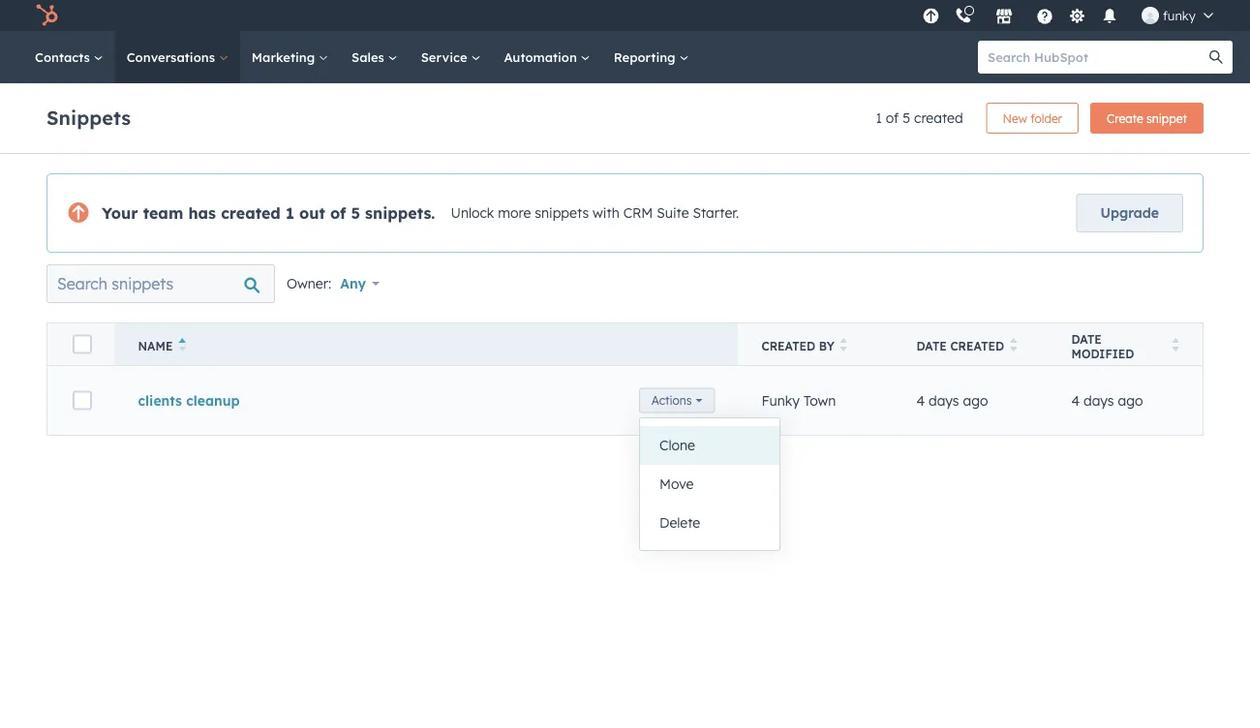Task type: locate. For each thing, give the bounding box(es) containing it.
date for date modified
[[1072, 332, 1102, 346]]

press to sort. image
[[841, 338, 848, 352], [1173, 338, 1180, 352]]

service link
[[409, 31, 492, 83]]

0 vertical spatial 5
[[903, 109, 911, 126]]

created right "has"
[[221, 203, 281, 223]]

move
[[660, 476, 694, 493]]

2 press to sort. element from the left
[[1010, 338, 1018, 355]]

2 vertical spatial created
[[951, 339, 1005, 354]]

date inside date modified
[[1072, 332, 1102, 346]]

conversations link
[[115, 31, 240, 83]]

upgrade link left the calling icon popup button in the top of the page
[[919, 5, 943, 26]]

4 days ago down date created at the right
[[917, 392, 988, 409]]

1 4 from the left
[[917, 392, 925, 409]]

date modified button
[[1049, 323, 1204, 366]]

1 horizontal spatial 1
[[876, 109, 882, 126]]

with
[[593, 205, 620, 222]]

any button
[[339, 264, 392, 303]]

2 press to sort. image from the left
[[1173, 338, 1180, 352]]

funky town image
[[1142, 7, 1159, 24]]

more
[[498, 205, 531, 222]]

snippets banner
[[46, 97, 1204, 134]]

1 horizontal spatial days
[[1084, 392, 1114, 409]]

has
[[188, 203, 216, 223]]

new folder button
[[987, 103, 1079, 134]]

delete button
[[640, 504, 780, 542]]

0 horizontal spatial of
[[330, 203, 346, 223]]

1 horizontal spatial date
[[1072, 332, 1102, 346]]

press to sort. element inside date created button
[[1010, 338, 1018, 355]]

snippets.
[[365, 203, 435, 223]]

create snippet
[[1107, 111, 1188, 125]]

1 horizontal spatial 4 days ago
[[1072, 392, 1143, 409]]

0 vertical spatial upgrade link
[[919, 5, 943, 26]]

Search HubSpot search field
[[978, 41, 1216, 74]]

press to sort. element right date created at the right
[[1010, 338, 1018, 355]]

0 vertical spatial of
[[886, 109, 899, 126]]

1 horizontal spatial 5
[[903, 109, 911, 126]]

conversations
[[127, 49, 219, 65]]

0 horizontal spatial upgrade link
[[919, 5, 943, 26]]

search button
[[1200, 41, 1233, 74]]

days down date created at the right
[[929, 392, 959, 409]]

1 vertical spatial 1
[[286, 203, 294, 223]]

ago down date created at the right
[[963, 392, 988, 409]]

upgrade link
[[919, 5, 943, 26], [1077, 194, 1184, 232]]

created left press to sort. icon
[[951, 339, 1005, 354]]

0 horizontal spatial 4 days ago
[[917, 392, 988, 409]]

calling icon image
[[955, 8, 972, 25]]

move button
[[640, 465, 780, 504]]

unlock more snippets with crm suite starter.
[[451, 205, 739, 222]]

press to sort. element right date modified
[[1173, 338, 1180, 355]]

4
[[917, 392, 925, 409], [1072, 392, 1080, 409]]

press to sort. element inside the date modified button
[[1173, 338, 1180, 355]]

modified
[[1072, 346, 1135, 361]]

created inside the snippets banner
[[914, 109, 963, 126]]

1
[[876, 109, 882, 126], [286, 203, 294, 223]]

upgrade link down create
[[1077, 194, 1184, 232]]

ascending sort. press to sort descending. image
[[179, 338, 186, 352]]

ago down modified
[[1118, 392, 1143, 409]]

days
[[929, 392, 959, 409], [1084, 392, 1114, 409]]

date left press to sort. icon
[[917, 339, 947, 354]]

0 horizontal spatial date
[[917, 339, 947, 354]]

press to sort. element inside created by button
[[841, 338, 848, 355]]

1 horizontal spatial press to sort. element
[[1010, 338, 1018, 355]]

0 horizontal spatial 5
[[351, 203, 360, 223]]

1 vertical spatial of
[[330, 203, 346, 223]]

actions
[[652, 393, 692, 408]]

calling icon button
[[947, 3, 980, 28]]

1 horizontal spatial press to sort. image
[[1173, 338, 1180, 352]]

starter.
[[693, 205, 739, 222]]

created
[[914, 109, 963, 126], [221, 203, 281, 223], [951, 339, 1005, 354]]

suite
[[657, 205, 689, 222]]

name
[[138, 339, 173, 354]]

5
[[903, 109, 911, 126], [351, 203, 360, 223]]

1 horizontal spatial 4
[[1072, 392, 1080, 409]]

funky
[[1163, 7, 1196, 23]]

4 days ago down modified
[[1072, 392, 1143, 409]]

ago
[[963, 392, 988, 409], [1118, 392, 1143, 409]]

days down modified
[[1084, 392, 1114, 409]]

press to sort. element for modified
[[1173, 338, 1180, 355]]

date
[[1072, 332, 1102, 346], [917, 339, 947, 354]]

created
[[762, 339, 816, 354]]

help button
[[1029, 0, 1062, 31]]

0 horizontal spatial ago
[[963, 392, 988, 409]]

press to sort. image inside created by button
[[841, 338, 848, 352]]

1 inside the snippets banner
[[876, 109, 882, 126]]

0 vertical spatial 1
[[876, 109, 882, 126]]

crm
[[623, 205, 653, 222]]

4 down modified
[[1072, 392, 1080, 409]]

clone
[[660, 437, 695, 454]]

0 horizontal spatial 4
[[917, 392, 925, 409]]

1 horizontal spatial of
[[886, 109, 899, 126]]

3 press to sort. element from the left
[[1173, 338, 1180, 355]]

press to sort. image right date modified
[[1173, 338, 1180, 352]]

0 horizontal spatial press to sort. image
[[841, 338, 848, 352]]

0 horizontal spatial press to sort. element
[[841, 338, 848, 355]]

unlock
[[451, 205, 494, 222]]

search image
[[1210, 50, 1223, 64]]

press to sort. image right by
[[841, 338, 848, 352]]

1 vertical spatial created
[[221, 203, 281, 223]]

contacts
[[35, 49, 94, 65]]

of
[[886, 109, 899, 126], [330, 203, 346, 223]]

new folder
[[1003, 111, 1063, 125]]

press to sort. element
[[841, 338, 848, 355], [1010, 338, 1018, 355], [1173, 338, 1180, 355]]

press to sort. image inside the date modified button
[[1173, 338, 1180, 352]]

date modified
[[1072, 332, 1135, 361]]

2 days from the left
[[1084, 392, 1114, 409]]

1 press to sort. image from the left
[[841, 338, 848, 352]]

1 press to sort. element from the left
[[841, 338, 848, 355]]

4 down date created at the right
[[917, 392, 925, 409]]

clients cleanup link
[[138, 392, 240, 409]]

cleanup
[[186, 392, 240, 409]]

snippets
[[46, 105, 131, 129]]

upgrade
[[1101, 204, 1159, 221]]

snippet
[[1147, 111, 1188, 125]]

press to sort. element for created
[[1010, 338, 1018, 355]]

date right press to sort. icon
[[1072, 332, 1102, 346]]

delete
[[660, 514, 700, 531]]

ascending sort. press to sort descending. element
[[179, 338, 186, 355]]

created by button
[[739, 323, 894, 366]]

reporting
[[614, 49, 679, 65]]

1 horizontal spatial upgrade link
[[1077, 194, 1184, 232]]

1 horizontal spatial ago
[[1118, 392, 1143, 409]]

2 horizontal spatial press to sort. element
[[1173, 338, 1180, 355]]

created left new
[[914, 109, 963, 126]]

settings link
[[1065, 5, 1090, 26]]

0 horizontal spatial days
[[929, 392, 959, 409]]

new
[[1003, 111, 1028, 125]]

1 vertical spatial upgrade link
[[1077, 194, 1184, 232]]

4 days ago
[[917, 392, 988, 409], [1072, 392, 1143, 409]]

2 ago from the left
[[1118, 392, 1143, 409]]

by
[[819, 339, 835, 354]]

0 vertical spatial created
[[914, 109, 963, 126]]

marketplaces button
[[984, 0, 1025, 31]]

press to sort. element right by
[[841, 338, 848, 355]]



Task type: describe. For each thing, give the bounding box(es) containing it.
upgrade link inside the funky menu
[[919, 5, 943, 26]]

automation link
[[492, 31, 602, 83]]

1 ago from the left
[[963, 392, 988, 409]]

clone button
[[640, 426, 780, 465]]

press to sort. image
[[1010, 338, 1018, 352]]

hubspot link
[[23, 4, 73, 27]]

press to sort. element for by
[[841, 338, 848, 355]]

upgrade link containing upgrade
[[1077, 194, 1184, 232]]

your
[[102, 203, 138, 223]]

town
[[804, 392, 836, 409]]

created for 5
[[914, 109, 963, 126]]

create
[[1107, 111, 1144, 125]]

1 4 days ago from the left
[[917, 392, 988, 409]]

clients
[[138, 392, 182, 409]]

funky menu
[[917, 0, 1227, 31]]

press to sort. image for modified
[[1173, 338, 1180, 352]]

automation
[[504, 49, 581, 65]]

press to sort. image for by
[[841, 338, 848, 352]]

sales
[[352, 49, 388, 65]]

marketplaces image
[[996, 9, 1013, 26]]

create snippet button
[[1091, 103, 1204, 134]]

date created
[[917, 339, 1005, 354]]

created inside date created button
[[951, 339, 1005, 354]]

funky town
[[762, 392, 836, 409]]

upgrade image
[[923, 8, 940, 26]]

marketing link
[[240, 31, 340, 83]]

hubspot image
[[35, 4, 58, 27]]

2 4 from the left
[[1072, 392, 1080, 409]]

date created button
[[894, 323, 1049, 366]]

reporting link
[[602, 31, 701, 83]]

1 days from the left
[[929, 392, 959, 409]]

any
[[340, 275, 366, 292]]

owner:
[[287, 275, 331, 292]]

5 inside the snippets banner
[[903, 109, 911, 126]]

funky button
[[1130, 0, 1225, 31]]

created by
[[762, 339, 835, 354]]

date for date created
[[917, 339, 947, 354]]

notifications image
[[1101, 9, 1119, 26]]

settings image
[[1069, 8, 1086, 26]]

sales link
[[340, 31, 409, 83]]

your team has created 1 out of 5 snippets.
[[102, 203, 435, 223]]

folder
[[1031, 111, 1063, 125]]

service
[[421, 49, 471, 65]]

clients cleanup
[[138, 392, 240, 409]]

out
[[299, 203, 325, 223]]

1 vertical spatial 5
[[351, 203, 360, 223]]

name button
[[115, 323, 739, 366]]

0 horizontal spatial 1
[[286, 203, 294, 223]]

2 4 days ago from the left
[[1072, 392, 1143, 409]]

help image
[[1036, 9, 1054, 26]]

actions button
[[639, 388, 715, 413]]

marketing
[[252, 49, 319, 65]]

snippets
[[535, 205, 589, 222]]

funky
[[762, 392, 800, 409]]

notifications button
[[1093, 0, 1126, 31]]

contacts link
[[23, 31, 115, 83]]

of inside the snippets banner
[[886, 109, 899, 126]]

1 of 5 created
[[876, 109, 963, 126]]

team
[[143, 203, 183, 223]]

Search search field
[[46, 264, 275, 303]]

created for has
[[221, 203, 281, 223]]



Task type: vqa. For each thing, say whether or not it's contained in the screenshot.
leftmost owner
no



